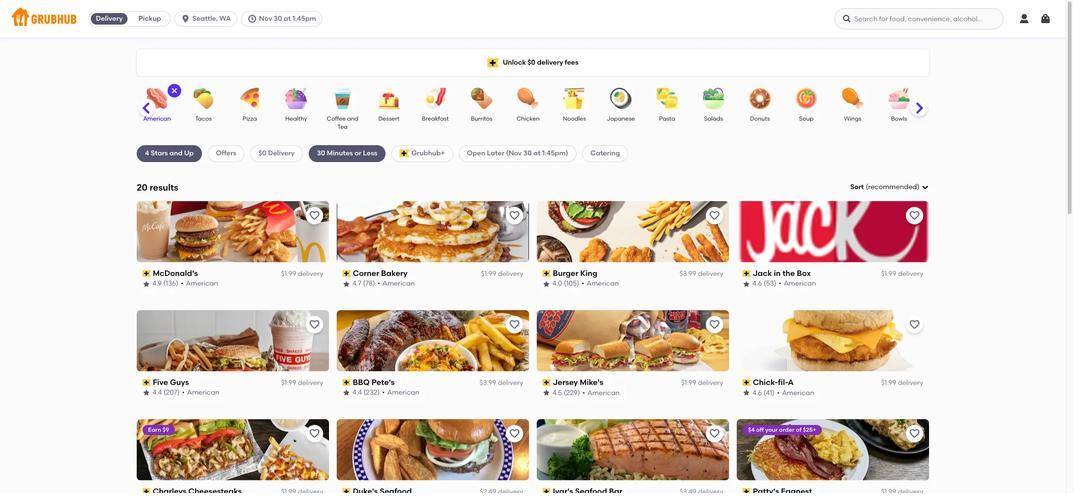 Task type: describe. For each thing, give the bounding box(es) containing it.
0 horizontal spatial $0
[[259, 149, 266, 158]]

1 horizontal spatial subscription pass image
[[543, 489, 551, 494]]

• for five guys
[[182, 389, 185, 397]]

star icon image for mcdonald's
[[143, 280, 150, 288]]

1 horizontal spatial 30
[[317, 149, 325, 158]]

subscription pass image for jersey mike's
[[543, 380, 551, 387]]

(53)
[[764, 280, 777, 288]]

$1.99 delivery for mcdonald's
[[281, 270, 323, 278]]

4.7 (78)
[[353, 280, 375, 288]]

unlock $0 delivery fees
[[503, 58, 579, 67]]

2 horizontal spatial 30
[[523, 149, 532, 158]]

save this restaurant image for bbq pete's
[[509, 319, 520, 331]]

1 horizontal spatial delivery
[[268, 149, 295, 158]]

20
[[137, 182, 147, 193]]

offers
[[216, 149, 236, 158]]

4.4 (232)
[[353, 389, 380, 397]]

delivery for chick-fil-a
[[898, 379, 923, 387]]

american for five guys
[[187, 389, 220, 397]]

subscription pass image for burger king
[[543, 271, 551, 277]]

delivery for corner bakery
[[498, 270, 523, 278]]

pasta image
[[650, 88, 684, 109]]

save this restaurant button for bbq pete's logo
[[506, 316, 523, 334]]

jack in the box
[[753, 269, 811, 278]]

a
[[788, 378, 794, 387]]

$4
[[748, 427, 755, 434]]

save this restaurant image for corner bakery
[[509, 210, 520, 222]]

(207)
[[164, 389, 180, 397]]

subscription pass image for jack in the box
[[743, 271, 751, 277]]

subscription pass image for chick-fil-a
[[743, 380, 751, 387]]

grubhub+
[[411, 149, 445, 158]]

american down american image
[[143, 115, 171, 122]]

star icon image for corner bakery
[[343, 280, 350, 288]]

american for jersey mike's
[[588, 389, 620, 397]]

salads
[[704, 115, 723, 122]]

$3.99 delivery for burger king
[[680, 270, 723, 278]]

open later (nov 30 at 1:45pm)
[[467, 149, 568, 158]]

american for burger king
[[587, 280, 619, 288]]

five guys logo image
[[137, 311, 329, 372]]

nov
[[259, 14, 272, 23]]

$1.99 delivery for jack in the box
[[881, 270, 923, 278]]

chick-
[[753, 378, 778, 387]]

• american for jersey mike's
[[583, 389, 620, 397]]

jack in the box logo image
[[737, 201, 929, 263]]

pickup button
[[130, 11, 170, 27]]

star icon image for jack in the box
[[743, 280, 750, 288]]

delivery for jersey mike's
[[698, 379, 723, 387]]

delivery for mcdonald's
[[298, 270, 323, 278]]

american for chick-fil-a
[[782, 389, 815, 397]]

$3.99 for king
[[680, 270, 696, 278]]

seattle, wa
[[192, 14, 231, 23]]

$1.99 delivery for chick-fil-a
[[881, 379, 923, 387]]

results
[[150, 182, 178, 193]]

delivery for jack in the box
[[898, 270, 923, 278]]

4.6 (41)
[[753, 389, 775, 397]]

0 vertical spatial subscription pass image
[[343, 380, 351, 387]]

• for mcdonald's
[[181, 280, 184, 288]]

main navigation navigation
[[0, 0, 1066, 38]]

pizza image
[[233, 88, 267, 109]]

star icon image for chick-fil-a
[[743, 390, 750, 397]]

4.9 (136)
[[153, 280, 179, 288]]

bowls
[[891, 115, 907, 122]]

bowls image
[[882, 88, 916, 109]]

save this restaurant image for mcdonald's
[[309, 210, 320, 222]]

coffee and tea image
[[326, 88, 359, 109]]

corner bakery logo image
[[337, 201, 529, 263]]

chick-fil-a
[[753, 378, 794, 387]]

up
[[184, 149, 194, 158]]

$25+
[[803, 427, 817, 434]]

4.5
[[553, 389, 562, 397]]

• for burger king
[[582, 280, 585, 288]]

pete's
[[372, 378, 395, 387]]

30 minutes or less
[[317, 149, 377, 158]]

delivery for burger king
[[698, 270, 723, 278]]

star icon image for burger king
[[543, 280, 550, 288]]

coffee
[[327, 115, 346, 122]]

jack
[[753, 269, 772, 278]]

save this restaurant image for chick-fil-a
[[909, 319, 920, 331]]

star icon image for jersey mike's
[[543, 390, 550, 397]]

tacos image
[[187, 88, 220, 109]]

$4 off your order of $25+
[[748, 427, 817, 434]]

noodles
[[563, 115, 586, 122]]

seattle, wa button
[[174, 11, 241, 27]]

healthy
[[285, 115, 307, 122]]

dessert image
[[372, 88, 406, 109]]

in
[[774, 269, 781, 278]]

$1.99 for jack in the box
[[881, 270, 896, 278]]

earn $9
[[148, 427, 169, 434]]

• american for burger king
[[582, 280, 619, 288]]

save this restaurant button for corner bakery logo
[[506, 207, 523, 225]]

sort ( recommended )
[[850, 183, 919, 191]]

$1.99 delivery for jersey mike's
[[681, 379, 723, 387]]

save this restaurant button for 'jersey mike's logo'
[[706, 316, 723, 334]]

• for corner bakery
[[378, 280, 380, 288]]

your
[[766, 427, 778, 434]]

• american for corner bakery
[[378, 280, 415, 288]]

delivery for bbq pete's
[[498, 379, 523, 387]]

fees
[[565, 58, 579, 67]]

seattle,
[[192, 14, 218, 23]]

healthy image
[[279, 88, 313, 109]]

corner bakery
[[353, 269, 408, 278]]

wa
[[219, 14, 231, 23]]

salads image
[[697, 88, 731, 109]]

4.4 for five guys
[[153, 389, 162, 397]]

• american for mcdonald's
[[181, 280, 218, 288]]

0 vertical spatial $0
[[528, 58, 535, 67]]

five
[[153, 378, 168, 387]]

smoothies and juices image
[[929, 88, 963, 109]]

(41)
[[764, 389, 775, 397]]

4
[[145, 149, 149, 158]]

4.6 for jack in the box
[[753, 280, 762, 288]]

chicken
[[517, 115, 540, 122]]

catering
[[590, 149, 620, 158]]

unlock
[[503, 58, 526, 67]]

mcdonald's
[[153, 269, 198, 278]]

4 stars and up
[[145, 149, 194, 158]]

save this restaurant button for ivar's seafood bar logo
[[706, 425, 723, 443]]

minutes
[[327, 149, 353, 158]]

• american for jack in the box
[[779, 280, 816, 288]]

nov 30 at 1:45pm
[[259, 14, 316, 23]]

tea
[[337, 124, 348, 131]]

$0 delivery
[[259, 149, 295, 158]]

svg image
[[247, 14, 257, 24]]

• for chick-fil-a
[[777, 389, 780, 397]]

ivar's seafood bar logo image
[[537, 420, 729, 481]]

(232)
[[364, 389, 380, 397]]



Task type: locate. For each thing, give the bounding box(es) containing it.
star icon image left 4.0
[[543, 280, 550, 288]]

five guys
[[153, 378, 189, 387]]

donuts
[[750, 115, 770, 122]]

bbq
[[353, 378, 370, 387]]

• american down king
[[582, 280, 619, 288]]

• right the (53)
[[779, 280, 782, 288]]

0 vertical spatial $3.99 delivery
[[680, 270, 723, 278]]

grubhub plus flag logo image left unlock on the left of the page
[[487, 58, 499, 67]]

pizza
[[243, 115, 257, 122]]

0 horizontal spatial 4.4
[[153, 389, 162, 397]]

star icon image left 4.5 on the bottom
[[543, 390, 550, 397]]

0 horizontal spatial grubhub plus flag logo image
[[400, 150, 409, 158]]

and
[[347, 115, 358, 122], [169, 149, 183, 158]]

burger king logo image
[[537, 201, 729, 263]]

burger
[[553, 269, 579, 278]]

american for jack in the box
[[784, 280, 816, 288]]

subscription pass image for corner bakery
[[343, 271, 351, 277]]

4.4 (207)
[[153, 389, 180, 397]]

subscription pass image for mcdonald's
[[143, 271, 151, 277]]

corner
[[353, 269, 380, 278]]

at inside button
[[284, 14, 291, 23]]

box
[[797, 269, 811, 278]]

•
[[181, 280, 184, 288], [378, 280, 380, 288], [582, 280, 585, 288], [779, 280, 782, 288], [182, 389, 185, 397], [382, 389, 385, 397], [583, 389, 585, 397], [777, 389, 780, 397]]

none field containing sort
[[850, 183, 929, 192]]

grubhub plus flag logo image for grubhub+
[[400, 150, 409, 158]]

donuts image
[[743, 88, 777, 109]]

save this restaurant image for jack in the box
[[909, 210, 920, 222]]

the
[[783, 269, 795, 278]]

)
[[917, 183, 919, 191]]

$0 right unlock on the left of the page
[[528, 58, 535, 67]]

later
[[487, 149, 504, 158]]

save this restaurant image
[[309, 210, 320, 222], [509, 210, 520, 222], [909, 210, 920, 222], [509, 319, 520, 331], [709, 319, 720, 331], [909, 319, 920, 331], [509, 428, 520, 440], [709, 428, 720, 440]]

chick-fil-a logo image
[[737, 311, 929, 372]]

$3.99 delivery
[[680, 270, 723, 278], [480, 379, 523, 387]]

save this restaurant image
[[709, 210, 720, 222], [309, 319, 320, 331], [309, 428, 320, 440], [909, 428, 920, 440]]

1 vertical spatial delivery
[[268, 149, 295, 158]]

american
[[143, 115, 171, 122], [186, 280, 218, 288], [383, 280, 415, 288], [587, 280, 619, 288], [784, 280, 816, 288], [187, 389, 220, 397], [387, 389, 420, 397], [588, 389, 620, 397], [782, 389, 815, 397]]

• american down mike's
[[583, 389, 620, 397]]

4.9
[[153, 280, 162, 288]]

guys
[[170, 378, 189, 387]]

$0 right the offers
[[259, 149, 266, 158]]

0 vertical spatial delivery
[[96, 14, 123, 23]]

(136)
[[164, 280, 179, 288]]

• down pete's
[[382, 389, 385, 397]]

4.5 (229)
[[553, 389, 580, 397]]

4.6 left the (41)
[[753, 389, 762, 397]]

1 4.4 from the left
[[153, 389, 162, 397]]

american down the guys at the left of page
[[187, 389, 220, 397]]

1 horizontal spatial $3.99 delivery
[[680, 270, 723, 278]]

(78)
[[363, 280, 375, 288]]

• american down the box
[[779, 280, 816, 288]]

noodles image
[[558, 88, 591, 109]]

earn
[[148, 427, 161, 434]]

delivery for five guys
[[298, 379, 323, 387]]

star icon image left 4.7
[[343, 280, 350, 288]]

1 horizontal spatial $3.99
[[680, 270, 696, 278]]

nov 30 at 1:45pm button
[[241, 11, 326, 27]]

(105)
[[564, 280, 579, 288]]

bbq pete's logo image
[[337, 311, 529, 372]]

patty's eggnest logo image
[[737, 420, 929, 481]]

4.4
[[153, 389, 162, 397], [353, 389, 362, 397]]

save this restaurant button
[[306, 207, 323, 225], [506, 207, 523, 225], [706, 207, 723, 225], [906, 207, 923, 225], [306, 316, 323, 334], [506, 316, 523, 334], [706, 316, 723, 334], [906, 316, 923, 334], [306, 425, 323, 443], [506, 425, 523, 443], [706, 425, 723, 443], [906, 425, 923, 443]]

subscription pass image
[[343, 380, 351, 387], [543, 489, 551, 494]]

20 results
[[137, 182, 178, 193]]

• right the (78)
[[378, 280, 380, 288]]

4.4 for bbq pete's
[[353, 389, 362, 397]]

30 right nov
[[274, 14, 282, 23]]

• american
[[181, 280, 218, 288], [378, 280, 415, 288], [582, 280, 619, 288], [779, 280, 816, 288], [182, 389, 220, 397], [382, 389, 420, 397], [583, 389, 620, 397], [777, 389, 815, 397]]

$1.99 delivery for corner bakery
[[481, 270, 523, 278]]

dessert
[[378, 115, 399, 122]]

and inside coffee and tea
[[347, 115, 358, 122]]

• american for chick-fil-a
[[777, 389, 815, 397]]

0 horizontal spatial $3.99 delivery
[[480, 379, 523, 387]]

• right the (41)
[[777, 389, 780, 397]]

delivery left pickup
[[96, 14, 123, 23]]

soup image
[[790, 88, 823, 109]]

star icon image left 4.6 (41)
[[743, 390, 750, 397]]

star icon image left 4.4 (232)
[[343, 390, 350, 397]]

1 vertical spatial $3.99 delivery
[[480, 379, 523, 387]]

of
[[796, 427, 802, 434]]

star icon image
[[143, 280, 150, 288], [343, 280, 350, 288], [543, 280, 550, 288], [743, 280, 750, 288], [143, 390, 150, 397], [343, 390, 350, 397], [543, 390, 550, 397], [743, 390, 750, 397]]

1 vertical spatial 4.6
[[753, 389, 762, 397]]

sort
[[850, 183, 864, 191]]

burger king
[[553, 269, 598, 278]]

duke's seafood logo image
[[337, 420, 529, 481]]

jersey mike's logo image
[[537, 311, 729, 372]]

0 vertical spatial grubhub plus flag logo image
[[487, 58, 499, 67]]

jersey
[[553, 378, 578, 387]]

american down mike's
[[588, 389, 620, 397]]

off
[[756, 427, 764, 434]]

1 vertical spatial at
[[533, 149, 541, 158]]

1 4.6 from the top
[[753, 280, 762, 288]]

• american down the guys at the left of page
[[182, 389, 220, 397]]

2 4.4 from the left
[[353, 389, 362, 397]]

japanese
[[607, 115, 635, 122]]

4.0
[[553, 280, 563, 288]]

• american down pete's
[[382, 389, 420, 397]]

delivery down healthy
[[268, 149, 295, 158]]

king
[[581, 269, 598, 278]]

0 horizontal spatial 30
[[274, 14, 282, 23]]

4.7
[[353, 280, 362, 288]]

1 vertical spatial grubhub plus flag logo image
[[400, 150, 409, 158]]

• american for bbq pete's
[[382, 389, 420, 397]]

mike's
[[580, 378, 604, 387]]

$1.99 for corner bakery
[[481, 270, 496, 278]]

1 vertical spatial subscription pass image
[[543, 489, 551, 494]]

american for mcdonald's
[[186, 280, 218, 288]]

1 vertical spatial $0
[[259, 149, 266, 158]]

jersey mike's
[[553, 378, 604, 387]]

• right (105)
[[582, 280, 585, 288]]

less
[[363, 149, 377, 158]]

0 vertical spatial 4.6
[[753, 280, 762, 288]]

4.4 down five
[[153, 389, 162, 397]]

wings
[[844, 115, 861, 122]]

burritos
[[471, 115, 492, 122]]

1:45pm)
[[542, 149, 568, 158]]

pickup
[[138, 14, 161, 23]]

charleys cheesesteaks logo image
[[137, 420, 329, 481]]

american down king
[[587, 280, 619, 288]]

american down the box
[[784, 280, 816, 288]]

save this restaurant image for jersey mike's
[[709, 319, 720, 331]]

at left 1:45pm)
[[533, 149, 541, 158]]

1 horizontal spatial $0
[[528, 58, 535, 67]]

$3.99 for pete's
[[480, 379, 496, 387]]

4.6 (53)
[[753, 280, 777, 288]]

0 horizontal spatial at
[[284, 14, 291, 23]]

Search for food, convenience, alcohol... search field
[[835, 8, 1004, 29]]

save this restaurant button for the jack in the box logo
[[906, 207, 923, 225]]

• for bbq pete's
[[382, 389, 385, 397]]

soup
[[799, 115, 814, 122]]

4.4 down bbq
[[353, 389, 362, 397]]

30 right (nov
[[523, 149, 532, 158]]

0 vertical spatial $3.99
[[680, 270, 696, 278]]

0 horizontal spatial $3.99
[[480, 379, 496, 387]]

$1.99
[[281, 270, 296, 278], [481, 270, 496, 278], [881, 270, 896, 278], [281, 379, 296, 387], [681, 379, 696, 387], [881, 379, 896, 387]]

(229)
[[564, 389, 580, 397]]

at left 1:45pm
[[284, 14, 291, 23]]

svg image inside seattle, wa button
[[181, 14, 190, 24]]

• right the (136)
[[181, 280, 184, 288]]

star icon image left 4.9
[[143, 280, 150, 288]]

• for jersey mike's
[[583, 389, 585, 397]]

star icon image left 4.4 (207)
[[143, 390, 150, 397]]

mcdonald's logo image
[[137, 201, 329, 263]]

1 horizontal spatial grubhub plus flag logo image
[[487, 58, 499, 67]]

american down bakery
[[383, 280, 415, 288]]

1:45pm
[[292, 14, 316, 23]]

recommended
[[868, 183, 917, 191]]

save this restaurant button for chick-fil-a logo
[[906, 316, 923, 334]]

0 horizontal spatial delivery
[[96, 14, 123, 23]]

delivery inside delivery button
[[96, 14, 123, 23]]

subscription pass image
[[143, 271, 151, 277], [343, 271, 351, 277], [543, 271, 551, 277], [743, 271, 751, 277], [143, 380, 151, 387], [543, 380, 551, 387], [743, 380, 751, 387], [143, 489, 151, 494], [343, 489, 351, 494], [743, 489, 751, 494]]

4.6
[[753, 280, 762, 288], [753, 389, 762, 397]]

star icon image for bbq pete's
[[343, 390, 350, 397]]

4.6 down jack
[[753, 280, 762, 288]]

• american for five guys
[[182, 389, 220, 397]]

bakery
[[381, 269, 408, 278]]

american image
[[140, 88, 174, 109]]

$1.99 for mcdonald's
[[281, 270, 296, 278]]

tacos
[[195, 115, 212, 122]]

grubhub plus flag logo image for unlock $0 delivery fees
[[487, 58, 499, 67]]

• down jersey mike's on the bottom right
[[583, 389, 585, 397]]

$1.99 for five guys
[[281, 379, 296, 387]]

• down the guys at the left of page
[[182, 389, 185, 397]]

1 vertical spatial and
[[169, 149, 183, 158]]

0 vertical spatial at
[[284, 14, 291, 23]]

1 horizontal spatial at
[[533, 149, 541, 158]]

grubhub plus flag logo image
[[487, 58, 499, 67], [400, 150, 409, 158]]

1 horizontal spatial 4.4
[[353, 389, 362, 397]]

fil-
[[778, 378, 788, 387]]

(
[[866, 183, 868, 191]]

save this restaurant button for 'mcdonald's logo'
[[306, 207, 323, 225]]

svg image
[[1019, 13, 1030, 25], [1040, 13, 1051, 25], [181, 14, 190, 24], [842, 14, 852, 24], [171, 87, 178, 95], [921, 184, 929, 191]]

american down mcdonald's
[[186, 280, 218, 288]]

order
[[779, 427, 795, 434]]

30
[[274, 14, 282, 23], [317, 149, 325, 158], [523, 149, 532, 158]]

$1.99 for jersey mike's
[[681, 379, 696, 387]]

4.0 (105)
[[553, 280, 579, 288]]

$9
[[163, 427, 169, 434]]

None field
[[850, 183, 929, 192]]

1 horizontal spatial and
[[347, 115, 358, 122]]

breakfast image
[[418, 88, 452, 109]]

0 vertical spatial and
[[347, 115, 358, 122]]

save this restaurant button for five guys logo at the left
[[306, 316, 323, 334]]

2 4.6 from the top
[[753, 389, 762, 397]]

american for corner bakery
[[383, 280, 415, 288]]

$3.99
[[680, 270, 696, 278], [480, 379, 496, 387]]

star icon image left 4.6 (53)
[[743, 280, 750, 288]]

american down pete's
[[387, 389, 420, 397]]

or
[[355, 149, 361, 158]]

(nov
[[506, 149, 522, 158]]

delivery
[[96, 14, 123, 23], [268, 149, 295, 158]]

bbq pete's
[[353, 378, 395, 387]]

$1.99 delivery for five guys
[[281, 379, 323, 387]]

• american down mcdonald's
[[181, 280, 218, 288]]

save this restaurant button for burger king logo
[[706, 207, 723, 225]]

1 vertical spatial $3.99
[[480, 379, 496, 387]]

save this restaurant button for the duke's seafood logo
[[506, 425, 523, 443]]

30 left minutes
[[317, 149, 325, 158]]

0 horizontal spatial subscription pass image
[[343, 380, 351, 387]]

chicken image
[[511, 88, 545, 109]]

$1.99 for chick-fil-a
[[881, 379, 896, 387]]

open
[[467, 149, 485, 158]]

american down a
[[782, 389, 815, 397]]

at
[[284, 14, 291, 23], [533, 149, 541, 158]]

subscription pass image for five guys
[[143, 380, 151, 387]]

coffee and tea
[[327, 115, 358, 131]]

burritos image
[[465, 88, 499, 109]]

japanese image
[[604, 88, 638, 109]]

$3.99 delivery for bbq pete's
[[480, 379, 523, 387]]

and left up
[[169, 149, 183, 158]]

star icon image for five guys
[[143, 390, 150, 397]]

30 inside nov 30 at 1:45pm button
[[274, 14, 282, 23]]

breakfast
[[422, 115, 449, 122]]

0 horizontal spatial and
[[169, 149, 183, 158]]

wings image
[[836, 88, 870, 109]]

grubhub plus flag logo image left grubhub+
[[400, 150, 409, 158]]

delivery button
[[89, 11, 130, 27]]

• for jack in the box
[[779, 280, 782, 288]]

4.6 for chick-fil-a
[[753, 389, 762, 397]]

american for bbq pete's
[[387, 389, 420, 397]]

• american down bakery
[[378, 280, 415, 288]]

and up tea
[[347, 115, 358, 122]]

• american down a
[[777, 389, 815, 397]]



Task type: vqa. For each thing, say whether or not it's contained in the screenshot.
$5 off your order of $15+
no



